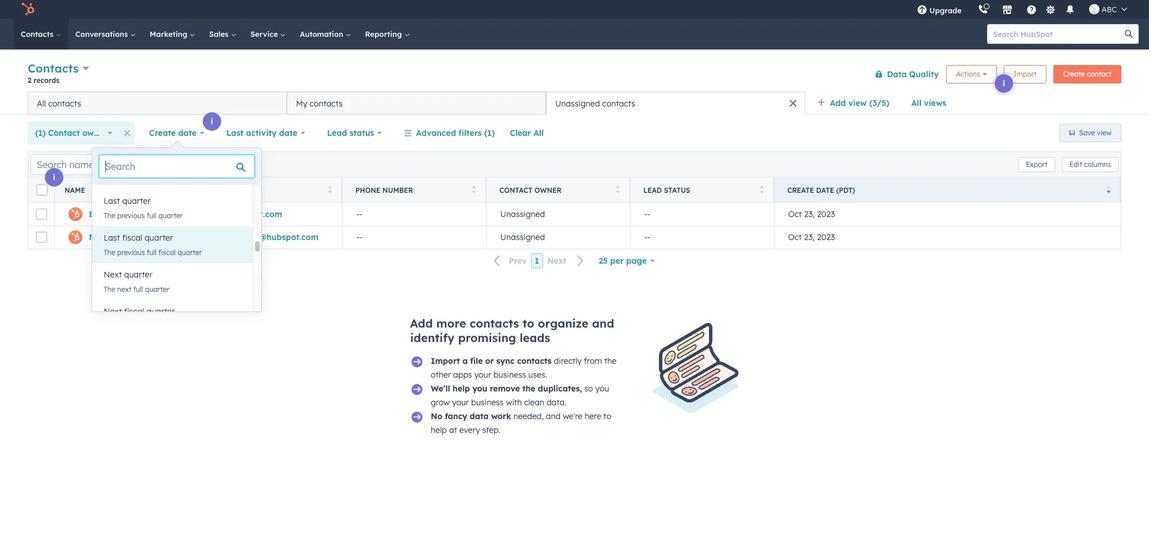 Task type: locate. For each thing, give the bounding box(es) containing it.
3 press to sort. image from the left
[[616, 185, 620, 193]]

all left views
[[911, 98, 922, 108]]

23, for bh@hubspot.com
[[804, 209, 815, 219]]

unassigned down contacts banner
[[555, 98, 600, 109]]

1 vertical spatial last
[[104, 196, 120, 206]]

add left (3/5)
[[830, 98, 846, 108]]

1 vertical spatial previous
[[117, 248, 145, 257]]

date right activity
[[279, 128, 297, 138]]

or
[[485, 356, 494, 366]]

2 oct 23, 2023 from the top
[[788, 232, 835, 243]]

view inside add view (3/5) popup button
[[849, 98, 867, 108]]

press to sort. element for contact owner
[[616, 185, 620, 195]]

fancy
[[445, 411, 467, 422]]

2 vertical spatial next
[[104, 306, 122, 317]]

quarter
[[161, 175, 186, 183], [122, 196, 151, 206], [158, 211, 183, 220], [145, 233, 173, 243], [178, 248, 202, 257], [124, 270, 153, 280], [145, 285, 169, 294], [146, 306, 175, 317]]

1 horizontal spatial (1)
[[484, 128, 495, 138]]

next for next fiscal quarter
[[104, 306, 122, 317]]

the up maria
[[104, 211, 115, 220]]

1
[[535, 256, 539, 266]]

0 vertical spatial view
[[849, 98, 867, 108]]

menu
[[909, 0, 1136, 18]]

0 horizontal spatial add
[[410, 316, 433, 331]]

25 per page
[[599, 256, 647, 266]]

prev button
[[487, 254, 531, 269]]

0 horizontal spatial help
[[431, 425, 447, 436]]

last down brian on the top of the page
[[104, 233, 120, 243]]

view for save
[[1097, 128, 1112, 137]]

last for last activity date
[[226, 128, 244, 138]]

0 horizontal spatial date
[[178, 128, 197, 138]]

2 horizontal spatial all
[[911, 98, 922, 108]]

more
[[436, 316, 466, 331]]

1 unassigned button from the top
[[486, 203, 630, 226]]

next for next quarter the next full quarter
[[104, 270, 122, 280]]

contacts banner
[[28, 59, 1122, 92]]

to left organize
[[523, 316, 534, 331]]

actions
[[956, 69, 980, 78]]

columns
[[1084, 160, 1111, 169]]

3 the from the top
[[104, 248, 115, 257]]

contact down all contacts
[[48, 128, 80, 138]]

2 vertical spatial i
[[53, 172, 55, 183]]

1 horizontal spatial all
[[534, 128, 544, 138]]

(1) right filters
[[484, 128, 495, 138]]

last fiscal quarter button
[[92, 226, 253, 249]]

press to sort. element for lead status
[[760, 185, 764, 195]]

1 2023 from the top
[[817, 209, 835, 219]]

1 horizontal spatial help
[[453, 384, 470, 394]]

2 23, from the top
[[804, 232, 815, 243]]

full inside next quarter the next full quarter
[[133, 285, 143, 294]]

next inside next fiscal quarter button
[[104, 306, 122, 317]]

no fancy data work
[[431, 411, 511, 422]]

1 vertical spatial next
[[104, 270, 122, 280]]

1 date from the left
[[178, 128, 197, 138]]

add for add more contacts to organize and identify promising leads
[[410, 316, 433, 331]]

next right 1
[[547, 256, 567, 266]]

quarter inside button
[[146, 306, 175, 317]]

0 horizontal spatial press to sort. image
[[472, 185, 476, 193]]

lead status button
[[320, 122, 390, 145]]

date up search search field at the left top of the page
[[178, 128, 197, 138]]

1 (1) from the left
[[35, 128, 46, 138]]

view left (3/5)
[[849, 98, 867, 108]]

Search name, phone, email addresses, or company search field
[[31, 154, 171, 175]]

2 horizontal spatial i button
[[995, 74, 1013, 93]]

current
[[117, 175, 140, 183]]

add inside popup button
[[830, 98, 846, 108]]

contact down clear
[[499, 186, 533, 194]]

i
[[1003, 78, 1005, 89], [211, 116, 213, 127], [53, 172, 55, 183]]

4 the from the top
[[104, 285, 115, 294]]

0 horizontal spatial (1)
[[35, 128, 46, 138]]

create
[[1063, 69, 1085, 78], [149, 128, 176, 138], [788, 186, 814, 194]]

lead left status
[[644, 186, 662, 194]]

and up from at right
[[592, 316, 614, 331]]

2 the from the top
[[104, 211, 115, 220]]

0 horizontal spatial the
[[523, 384, 536, 394]]

1 the from the top
[[104, 175, 115, 183]]

1 oct 23, 2023 from the top
[[788, 209, 835, 219]]

and down data.
[[546, 411, 561, 422]]

full down maria johnson (sample contact)
[[147, 248, 157, 257]]

contacts
[[48, 98, 81, 109], [310, 98, 343, 109], [602, 98, 635, 109], [470, 316, 519, 331], [517, 356, 552, 366]]

to right up
[[198, 175, 205, 183]]

1 vertical spatial to
[[523, 316, 534, 331]]

1 vertical spatial create
[[149, 128, 176, 138]]

1 vertical spatial contact
[[499, 186, 533, 194]]

contacts up 'import a file or sync contacts'
[[470, 316, 519, 331]]

create inside dropdown button
[[149, 128, 176, 138]]

2 vertical spatial unassigned
[[500, 232, 545, 243]]

lead
[[327, 128, 347, 138], [644, 186, 662, 194]]

create left contact
[[1063, 69, 1085, 78]]

all down '2 records'
[[37, 98, 46, 109]]

the
[[604, 356, 617, 366], [523, 384, 536, 394]]

--
[[356, 209, 363, 219], [644, 209, 651, 219], [356, 232, 363, 243], [644, 232, 651, 243]]

2 press to sort. image from the left
[[328, 185, 332, 193]]

oct 23, 2023 for bh@hubspot.com
[[788, 209, 835, 219]]

press to sort. image for contact owner
[[616, 185, 620, 193]]

1 horizontal spatial date
[[279, 128, 297, 138]]

contacts up records
[[28, 61, 79, 75]]

add view (3/5) button
[[810, 92, 904, 115]]

the
[[104, 175, 115, 183], [104, 211, 115, 220], [104, 248, 115, 257], [104, 285, 115, 294]]

marketplaces image
[[1002, 5, 1013, 16]]

23,
[[804, 209, 815, 219], [804, 232, 815, 243]]

1 horizontal spatial create
[[788, 186, 814, 194]]

1 horizontal spatial import
[[1014, 69, 1037, 78]]

last for last fiscal quarter the previous full fiscal quarter
[[104, 233, 120, 243]]

2 2023 from the top
[[817, 232, 835, 243]]

view for add
[[849, 98, 867, 108]]

0 vertical spatial oct
[[788, 209, 802, 219]]

0 horizontal spatial and
[[546, 411, 561, 422]]

activity
[[246, 128, 277, 138]]

status
[[664, 186, 690, 194]]

1 vertical spatial i button
[[203, 112, 221, 131]]

create inside button
[[1063, 69, 1085, 78]]

1 horizontal spatial contact
[[499, 186, 533, 194]]

contacts inside unassigned contacts button
[[602, 98, 635, 109]]

2 vertical spatial to
[[604, 411, 611, 422]]

your down file
[[474, 370, 491, 380]]

quarter up next fiscal quarter button
[[145, 285, 169, 294]]

fiscal down next
[[124, 306, 144, 317]]

i down (1) contact owner
[[53, 172, 55, 183]]

hubspot image
[[21, 2, 35, 16]]

1 vertical spatial import
[[431, 356, 460, 366]]

all views
[[911, 98, 947, 108]]

import down search hubspot search box
[[1014, 69, 1037, 78]]

0 vertical spatial import
[[1014, 69, 1037, 78]]

0 vertical spatial last
[[226, 128, 244, 138]]

brad klo image
[[1089, 4, 1100, 14]]

0 horizontal spatial import
[[431, 356, 460, 366]]

2 vertical spatial create
[[788, 186, 814, 194]]

the up clean
[[523, 384, 536, 394]]

add inside add more contacts to organize and identify promising leads
[[410, 316, 433, 331]]

contacts down "hubspot" link
[[21, 29, 56, 39]]

0 vertical spatial contacts
[[21, 29, 56, 39]]

4 press to sort. element from the left
[[616, 185, 620, 195]]

unassigned button down contact owner
[[486, 203, 630, 226]]

0 vertical spatial (sample
[[150, 209, 183, 219]]

clear all button
[[502, 122, 551, 145]]

1 vertical spatial 2023
[[817, 232, 835, 243]]

0 vertical spatial contact)
[[186, 209, 220, 219]]

my contacts button
[[287, 92, 546, 115]]

1 horizontal spatial you
[[595, 384, 609, 394]]

press to sort. element
[[183, 185, 188, 195], [328, 185, 332, 195], [472, 185, 476, 195], [616, 185, 620, 195], [760, 185, 764, 195]]

contacts link
[[14, 18, 68, 50]]

lead for lead status
[[327, 128, 347, 138]]

the down maria
[[104, 248, 115, 257]]

press to sort. image down up
[[183, 185, 188, 193]]

2 previous from the top
[[117, 248, 145, 257]]

maria johnson (sample contact) link
[[89, 232, 222, 243]]

full right next
[[133, 285, 143, 294]]

clear
[[510, 128, 531, 138]]

file
[[470, 356, 483, 366]]

1 you from the left
[[473, 384, 488, 394]]

1 vertical spatial 23,
[[804, 232, 815, 243]]

1 vertical spatial help
[[431, 425, 447, 436]]

add view (3/5)
[[830, 98, 890, 108]]

import up other
[[431, 356, 460, 366]]

1 horizontal spatial and
[[592, 316, 614, 331]]

contacts right my
[[310, 98, 343, 109]]

5 press to sort. element from the left
[[760, 185, 764, 195]]

next down next
[[104, 306, 122, 317]]

(1)
[[35, 128, 46, 138], [484, 128, 495, 138]]

(sample up last fiscal quarter button
[[150, 209, 183, 219]]

create down all contacts button
[[149, 128, 176, 138]]

1 vertical spatial and
[[546, 411, 561, 422]]

0 horizontal spatial view
[[849, 98, 867, 108]]

lead inside popup button
[[327, 128, 347, 138]]

contacts button
[[28, 60, 89, 77]]

contact) for bh@hubspot.com
[[186, 209, 220, 219]]

the right from at right
[[604, 356, 617, 366]]

marketplaces button
[[995, 0, 1020, 18]]

previous up the johnson at the left top of the page
[[117, 211, 145, 220]]

i right actions popup button at top right
[[1003, 78, 1005, 89]]

you left remove
[[473, 384, 488, 394]]

you right so
[[595, 384, 609, 394]]

so you grow your business with clean data.
[[431, 384, 609, 408]]

contact) down "bh@hubspot.com"
[[187, 232, 222, 243]]

press to sort. image for status
[[760, 185, 764, 193]]

0 horizontal spatial all
[[37, 98, 46, 109]]

1 horizontal spatial your
[[474, 370, 491, 380]]

2 vertical spatial last
[[104, 233, 120, 243]]

1 horizontal spatial i
[[211, 116, 213, 127]]

needed,
[[514, 411, 544, 422]]

all right clear
[[534, 128, 544, 138]]

bh@hubspot.com button
[[198, 203, 342, 226]]

press to sort. image
[[472, 185, 476, 193], [760, 185, 764, 193]]

the left next
[[104, 285, 115, 294]]

0 horizontal spatial create
[[149, 128, 176, 138]]

sync
[[496, 356, 515, 366]]

2 vertical spatial i button
[[45, 168, 63, 187]]

0 vertical spatial add
[[830, 98, 846, 108]]

add left more
[[410, 316, 433, 331]]

last up brian on the top of the page
[[104, 196, 120, 206]]

import inside button
[[1014, 69, 1037, 78]]

create left date
[[788, 186, 814, 194]]

2
[[28, 76, 31, 85]]

1 vertical spatial full
[[147, 248, 157, 257]]

1 vertical spatial owner
[[535, 186, 562, 194]]

contacts
[[21, 29, 56, 39], [28, 61, 79, 75]]

previous down the johnson at the left top of the page
[[117, 248, 145, 257]]

1 vertical spatial the
[[523, 384, 536, 394]]

next up next
[[104, 270, 122, 280]]

0 vertical spatial the
[[604, 356, 617, 366]]

1 oct from the top
[[788, 209, 802, 219]]

1 23, from the top
[[804, 209, 815, 219]]

and
[[592, 316, 614, 331], [546, 411, 561, 422]]

notifications image
[[1065, 5, 1075, 16]]

help down apps
[[453, 384, 470, 394]]

lead for lead status
[[644, 186, 662, 194]]

0 horizontal spatial press to sort. image
[[183, 185, 188, 193]]

import
[[1014, 69, 1037, 78], [431, 356, 460, 366]]

0 vertical spatial business
[[494, 370, 526, 380]]

email
[[211, 186, 234, 194]]

1 vertical spatial contact)
[[187, 232, 222, 243]]

2 (1) from the left
[[484, 128, 495, 138]]

actions button
[[947, 65, 997, 83]]

0 vertical spatial and
[[592, 316, 614, 331]]

1 horizontal spatial the
[[604, 356, 617, 366]]

(1) down all contacts
[[35, 128, 46, 138]]

full inside 'last fiscal quarter the previous full fiscal quarter'
[[147, 248, 157, 257]]

create for create date
[[149, 128, 176, 138]]

date inside popup button
[[279, 128, 297, 138]]

1 previous from the top
[[117, 211, 145, 220]]

business up data
[[471, 398, 504, 408]]

last quarter the previous full quarter
[[104, 196, 183, 220]]

emailmaria@hubspot.com
[[212, 232, 319, 243]]

contacts down contacts banner
[[602, 98, 635, 109]]

import for import
[[1014, 69, 1037, 78]]

quarter down brian halligan (sample contact) link
[[145, 233, 173, 243]]

marketing link
[[143, 18, 202, 50]]

0 horizontal spatial you
[[473, 384, 488, 394]]

1 vertical spatial unassigned
[[500, 209, 545, 219]]

1 vertical spatial contacts
[[28, 61, 79, 75]]

add
[[830, 98, 846, 108], [410, 316, 433, 331]]

unassigned up "prev"
[[500, 232, 545, 243]]

0 vertical spatial i button
[[995, 74, 1013, 93]]

data.
[[547, 398, 566, 408]]

conversations
[[75, 29, 130, 39]]

2 unassigned button from the top
[[486, 226, 630, 249]]

the left current
[[104, 175, 115, 183]]

25
[[599, 256, 608, 266]]

2 press to sort. element from the left
[[328, 185, 332, 195]]

data
[[470, 411, 489, 422]]

1 horizontal spatial view
[[1097, 128, 1112, 137]]

2 you from the left
[[595, 384, 609, 394]]

list box
[[92, 153, 262, 337]]

contacts inside all contacts button
[[48, 98, 81, 109]]

export
[[1026, 160, 1048, 169]]

2 oct from the top
[[788, 232, 802, 243]]

1 press to sort. image from the left
[[472, 185, 476, 193]]

contact) for emailmaria@hubspot.com
[[187, 232, 222, 243]]

1 vertical spatial add
[[410, 316, 433, 331]]

i button left name
[[45, 168, 63, 187]]

all for all views
[[911, 98, 922, 108]]

0 vertical spatial oct 23, 2023
[[788, 209, 835, 219]]

create for create date (pdt)
[[788, 186, 814, 194]]

3 press to sort. element from the left
[[472, 185, 476, 195]]

(3/5)
[[870, 98, 890, 108]]

press to sort. image left phone
[[328, 185, 332, 193]]

0 vertical spatial lead
[[327, 128, 347, 138]]

unassigned for bh@hubspot.com
[[500, 209, 545, 219]]

the inside next quarter the next full quarter
[[104, 285, 115, 294]]

last quarter button
[[92, 190, 253, 213]]

1 vertical spatial oct 23, 2023
[[788, 232, 835, 243]]

settings image
[[1046, 5, 1056, 15]]

with
[[506, 398, 522, 408]]

help down no
[[431, 425, 447, 436]]

data quality button
[[868, 63, 940, 86]]

contacts down records
[[48, 98, 81, 109]]

press to sort. element for phone number
[[472, 185, 476, 195]]

quarter up next
[[124, 270, 153, 280]]

0 vertical spatial next
[[547, 256, 567, 266]]

sales
[[209, 29, 231, 39]]

0 vertical spatial to
[[198, 175, 205, 183]]

organize
[[538, 316, 589, 331]]

1 vertical spatial lead
[[644, 186, 662, 194]]

0 vertical spatial full
[[147, 211, 157, 220]]

last inside popup button
[[226, 128, 244, 138]]

1 vertical spatial view
[[1097, 128, 1112, 137]]

unassigned down contact owner
[[500, 209, 545, 219]]

2 press to sort. image from the left
[[760, 185, 764, 193]]

upgrade image
[[917, 5, 927, 16]]

last inside 'last fiscal quarter the previous full fiscal quarter'
[[104, 233, 120, 243]]

press to sort. image left lead status
[[616, 185, 620, 193]]

1 press to sort. image from the left
[[183, 185, 188, 193]]

now
[[207, 175, 220, 183]]

2023 for emailmaria@hubspot.com
[[817, 232, 835, 243]]

1 horizontal spatial to
[[523, 316, 534, 331]]

1 horizontal spatial i button
[[203, 112, 221, 131]]

quarter down next quarter the next full quarter
[[146, 306, 175, 317]]

last left activity
[[226, 128, 244, 138]]

contacts inside popup button
[[28, 61, 79, 75]]

2 horizontal spatial create
[[1063, 69, 1085, 78]]

you inside the so you grow your business with clean data.
[[595, 384, 609, 394]]

i button right 'actions'
[[995, 74, 1013, 93]]

full up maria johnson (sample contact)
[[147, 211, 157, 220]]

0 horizontal spatial contact
[[48, 128, 80, 138]]

menu containing abc
[[909, 0, 1136, 18]]

save
[[1079, 128, 1095, 137]]

business up 'we'll help you remove the duplicates,'
[[494, 370, 526, 380]]

2 horizontal spatial to
[[604, 411, 611, 422]]

0 vertical spatial 23,
[[804, 209, 815, 219]]

0 horizontal spatial lead
[[327, 128, 347, 138]]

1 horizontal spatial press to sort. image
[[760, 185, 764, 193]]

i left last activity date popup button at the left top
[[211, 116, 213, 127]]

0 horizontal spatial your
[[452, 398, 469, 408]]

next fiscal quarter
[[104, 306, 175, 317]]

we'll help you remove the duplicates,
[[431, 384, 582, 394]]

2 horizontal spatial press to sort. image
[[616, 185, 620, 193]]

fiscal inside button
[[124, 306, 144, 317]]

view inside save view button
[[1097, 128, 1112, 137]]

previous inside 'last fiscal quarter the previous full fiscal quarter'
[[117, 248, 145, 257]]

1 horizontal spatial press to sort. image
[[328, 185, 332, 193]]

full inside last quarter the previous full quarter
[[147, 211, 157, 220]]

contacts inside my contacts button
[[310, 98, 343, 109]]

contact) down the email
[[186, 209, 220, 219]]

2 date from the left
[[279, 128, 297, 138]]

2023 for bh@hubspot.com
[[817, 209, 835, 219]]

business inside the so you grow your business with clean data.
[[471, 398, 504, 408]]

to
[[198, 175, 205, 183], [523, 316, 534, 331], [604, 411, 611, 422]]

1 vertical spatial your
[[452, 398, 469, 408]]

press to sort. image
[[183, 185, 188, 193], [328, 185, 332, 193], [616, 185, 620, 193]]

clean
[[524, 398, 544, 408]]

1 vertical spatial business
[[471, 398, 504, 408]]

to right here
[[604, 411, 611, 422]]

unassigned contacts
[[555, 98, 635, 109]]

0 vertical spatial previous
[[117, 211, 145, 220]]

(sample
[[150, 209, 183, 219], [152, 232, 185, 243]]

grow
[[431, 398, 450, 408]]

0 vertical spatial i
[[1003, 78, 1005, 89]]

0 vertical spatial 2023
[[817, 209, 835, 219]]

last inside last quarter the previous full quarter
[[104, 196, 120, 206]]

calling icon image
[[978, 5, 988, 15]]

1 horizontal spatial lead
[[644, 186, 662, 194]]

i button right create date
[[203, 112, 221, 131]]

your up fancy
[[452, 398, 469, 408]]

contact
[[48, 128, 80, 138], [499, 186, 533, 194]]

25 per page button
[[591, 249, 662, 273]]

contact)
[[186, 209, 220, 219], [187, 232, 222, 243]]

1 vertical spatial oct
[[788, 232, 802, 243]]

(sample down brian halligan (sample contact) link
[[152, 232, 185, 243]]

unassigned button up next button
[[486, 226, 630, 249]]

view right save
[[1097, 128, 1112, 137]]

next inside next quarter the next full quarter
[[104, 270, 122, 280]]

contacts for unassigned contacts
[[602, 98, 635, 109]]

2 vertical spatial full
[[133, 285, 143, 294]]

next inside next button
[[547, 256, 567, 266]]

lead left the status
[[327, 128, 347, 138]]

no
[[431, 411, 443, 422]]



Task type: describe. For each thing, give the bounding box(es) containing it.
help button
[[1022, 0, 1041, 18]]

contacts inside add more contacts to organize and identify promising leads
[[470, 316, 519, 331]]

the inside last quarter the previous full quarter
[[104, 211, 115, 220]]

a
[[463, 356, 468, 366]]

maria
[[89, 232, 113, 243]]

help inside needed, and we're here to help at every step.
[[431, 425, 447, 436]]

your inside the so you grow your business with clean data.
[[452, 398, 469, 408]]

here
[[585, 411, 601, 422]]

previous inside last quarter the previous full quarter
[[117, 211, 145, 220]]

press to sort. image for number
[[472, 185, 476, 193]]

and inside add more contacts to organize and identify promising leads
[[592, 316, 614, 331]]

fiscal down maria johnson (sample contact)
[[158, 248, 176, 257]]

(pdt)
[[837, 186, 855, 194]]

last fiscal quarter the previous full fiscal quarter
[[104, 233, 202, 257]]

import for import a file or sync contacts
[[431, 356, 460, 366]]

export button
[[1019, 157, 1055, 172]]

advanced
[[416, 128, 456, 138]]

calling icon button
[[973, 2, 993, 17]]

service
[[250, 29, 280, 39]]

directly
[[554, 356, 582, 366]]

fiscal down halligan
[[122, 233, 142, 243]]

directly from the other apps your business uses.
[[431, 356, 617, 380]]

from
[[584, 356, 602, 366]]

create contact button
[[1054, 65, 1122, 83]]

remove
[[490, 384, 520, 394]]

data quality
[[887, 69, 939, 79]]

contact inside popup button
[[48, 128, 80, 138]]

owner inside popup button
[[82, 128, 107, 138]]

last activity date button
[[219, 122, 313, 145]]

contacts for all contacts
[[48, 98, 81, 109]]

all for all contacts
[[37, 98, 46, 109]]

0 vertical spatial help
[[453, 384, 470, 394]]

create date button
[[142, 122, 212, 145]]

clear all
[[510, 128, 544, 138]]

contacts for my contacts
[[310, 98, 343, 109]]

next button
[[543, 254, 591, 269]]

emailmaria@hubspot.com link
[[212, 232, 319, 243]]

0 vertical spatial unassigned
[[555, 98, 600, 109]]

add for add view (3/5)
[[830, 98, 846, 108]]

automation link
[[293, 18, 358, 50]]

unassigned button for bh@hubspot.com
[[486, 203, 630, 226]]

1 vertical spatial i
[[211, 116, 213, 127]]

last activity date
[[226, 128, 297, 138]]

press to sort. image for email
[[328, 185, 332, 193]]

unassigned for emailmaria@hubspot.com
[[500, 232, 545, 243]]

bh@hubspot.com link
[[212, 209, 282, 219]]

business inside directly from the other apps your business uses.
[[494, 370, 526, 380]]

oct for emailmaria@hubspot.com
[[788, 232, 802, 243]]

we're
[[563, 411, 583, 422]]

advanced filters (1)
[[416, 128, 495, 138]]

Search HubSpot search field
[[987, 24, 1129, 44]]

maria johnson (sample contact)
[[89, 232, 222, 243]]

all contacts button
[[28, 92, 287, 115]]

import button
[[1004, 65, 1047, 83]]

next
[[117, 285, 131, 294]]

brian halligan (sample contact) link
[[89, 209, 220, 219]]

my
[[296, 98, 307, 109]]

next fiscal quarter button
[[92, 300, 253, 323]]

search button
[[1119, 24, 1139, 44]]

promising
[[458, 331, 516, 345]]

to inside add more contacts to organize and identify promising leads
[[523, 316, 534, 331]]

to inside list box
[[198, 175, 205, 183]]

full for last quarter
[[147, 211, 157, 220]]

edit columns button
[[1062, 157, 1119, 172]]

(1) inside popup button
[[35, 128, 46, 138]]

upgrade
[[930, 6, 962, 15]]

number
[[383, 186, 413, 194]]

contacts up uses.
[[517, 356, 552, 366]]

work
[[491, 411, 511, 422]]

phone number
[[355, 186, 413, 194]]

date
[[816, 186, 835, 194]]

quarter left up
[[161, 175, 186, 183]]

quality
[[909, 69, 939, 79]]

1 press to sort. element from the left
[[183, 185, 188, 195]]

descending sort. press to sort ascending. element
[[1106, 185, 1111, 195]]

(1) contact owner button
[[28, 122, 120, 145]]

your inside directly from the other apps your business uses.
[[474, 370, 491, 380]]

0 horizontal spatial i button
[[45, 168, 63, 187]]

create for create contact
[[1063, 69, 1085, 78]]

list box containing last quarter
[[92, 153, 262, 337]]

contact
[[1087, 69, 1112, 78]]

data
[[887, 69, 907, 79]]

date inside dropdown button
[[178, 128, 197, 138]]

2 horizontal spatial i
[[1003, 78, 1005, 89]]

per
[[610, 256, 624, 266]]

search image
[[1125, 30, 1133, 38]]

last for last quarter the previous full quarter
[[104, 196, 120, 206]]

oct for bh@hubspot.com
[[788, 209, 802, 219]]

sales link
[[202, 18, 244, 50]]

step.
[[482, 425, 501, 436]]

quarter up last fiscal quarter button
[[158, 211, 183, 220]]

oct 23, 2023 for emailmaria@hubspot.com
[[788, 232, 835, 243]]

my contacts
[[296, 98, 343, 109]]

quarter up halligan
[[122, 196, 151, 206]]

save view button
[[1059, 124, 1122, 142]]

full for next quarter
[[133, 285, 143, 294]]

add more contacts to organize and identify promising leads
[[410, 316, 614, 345]]

emailmaria@hubspot.com button
[[198, 226, 342, 249]]

and inside needed, and we're here to help at every step.
[[546, 411, 561, 422]]

Search search field
[[99, 155, 255, 178]]

the inside 'last fiscal quarter the previous full fiscal quarter'
[[104, 248, 115, 257]]

next for next
[[547, 256, 567, 266]]

johnson
[[115, 232, 149, 243]]

filters
[[459, 128, 482, 138]]

(sample for johnson
[[152, 232, 185, 243]]

contact owner
[[499, 186, 562, 194]]

so
[[584, 384, 593, 394]]

apps
[[453, 370, 472, 380]]

prev
[[509, 256, 527, 266]]

to inside needed, and we're here to help at every step.
[[604, 411, 611, 422]]

abc
[[1102, 5, 1117, 14]]

page
[[626, 256, 647, 266]]

fiscal right current
[[142, 175, 160, 183]]

lead status
[[644, 186, 690, 194]]

23, for emailmaria@hubspot.com
[[804, 232, 815, 243]]

service link
[[244, 18, 293, 50]]

help image
[[1026, 5, 1037, 16]]

unassigned contacts button
[[546, 92, 805, 115]]

1 horizontal spatial owner
[[535, 186, 562, 194]]

marketing
[[150, 29, 190, 39]]

descending sort. press to sort ascending. image
[[1106, 185, 1111, 193]]

create contact
[[1063, 69, 1112, 78]]

unassigned button for emailmaria@hubspot.com
[[486, 226, 630, 249]]

halligan
[[113, 209, 148, 219]]

0 horizontal spatial i
[[53, 172, 55, 183]]

next quarter the next full quarter
[[104, 270, 169, 294]]

at
[[449, 425, 457, 436]]

name
[[65, 186, 85, 194]]

2 records
[[28, 76, 59, 85]]

the inside directly from the other apps your business uses.
[[604, 356, 617, 366]]

needed, and we're here to help at every step.
[[431, 411, 611, 436]]

save view
[[1079, 128, 1112, 137]]

up
[[188, 175, 196, 183]]

hubspot link
[[14, 2, 43, 16]]

uses.
[[528, 370, 547, 380]]

quarter up next quarter button
[[178, 248, 202, 257]]

conversations link
[[68, 18, 143, 50]]

press to sort. element for email
[[328, 185, 332, 195]]

(1) inside button
[[484, 128, 495, 138]]

(sample for halligan
[[150, 209, 183, 219]]

pagination navigation
[[487, 253, 591, 269]]

the current fiscal quarter up to now
[[104, 175, 220, 183]]



Task type: vqa. For each thing, say whether or not it's contained in the screenshot.
from
yes



